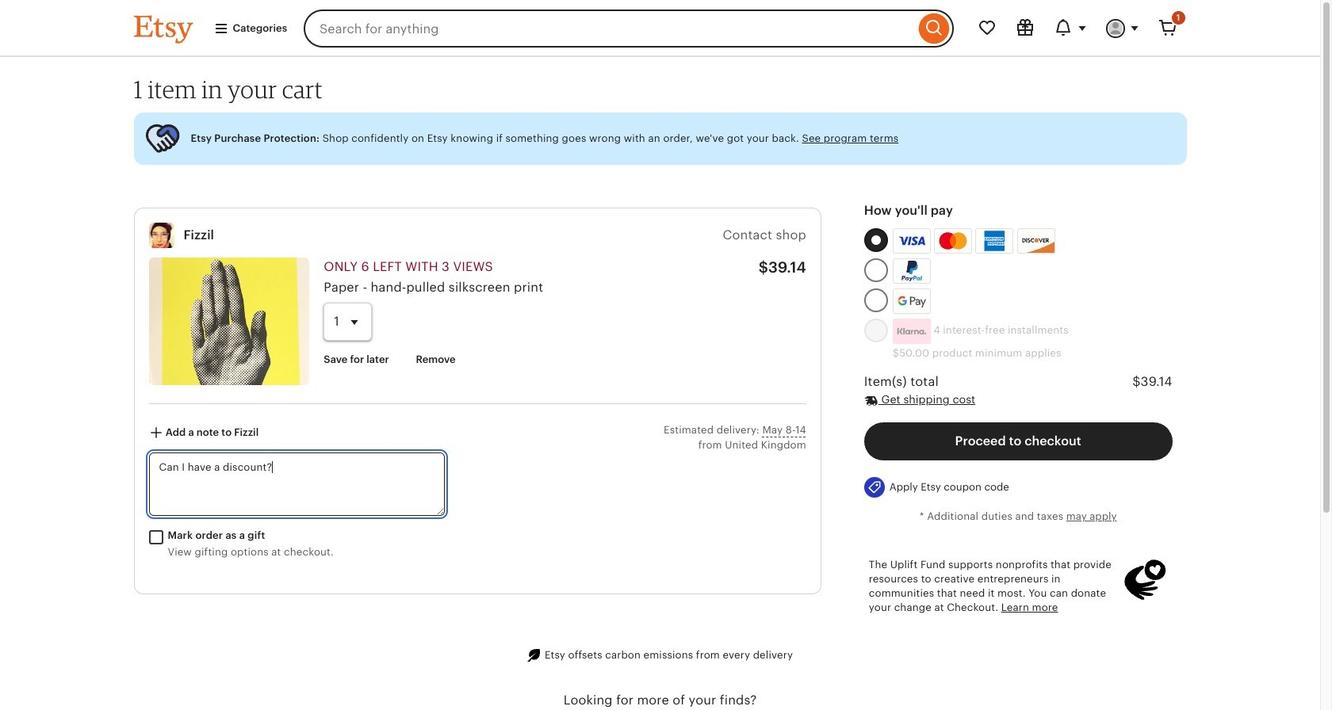 Task type: describe. For each thing, give the bounding box(es) containing it.
Add a note to Fizzil (optional) text field
[[149, 453, 445, 517]]

fizzil image
[[149, 223, 174, 248]]



Task type: locate. For each thing, give the bounding box(es) containing it.
None search field
[[304, 10, 954, 48]]

banner
[[105, 0, 1216, 57]]

uplift fund image
[[1124, 558, 1168, 603]]

paper - hand-pulled silkscreen print image
[[149, 258, 310, 385]]

Search for anything text field
[[304, 10, 915, 48]]



Task type: vqa. For each thing, say whether or not it's contained in the screenshot.
SEARCH BOX
yes



